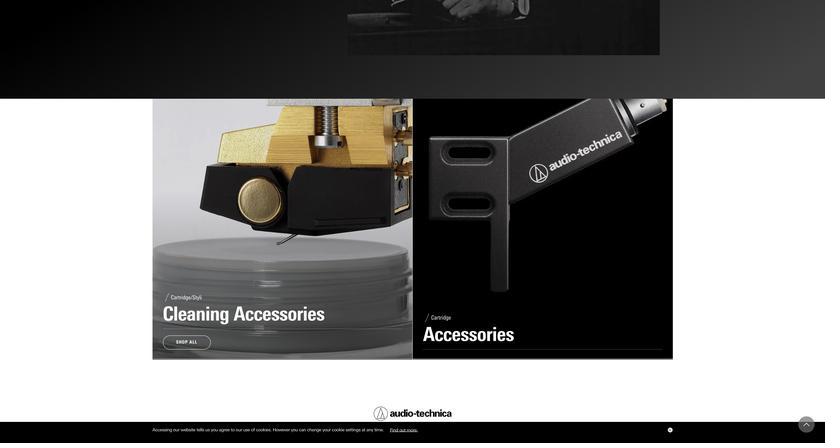 Task type: locate. For each thing, give the bounding box(es) containing it.
your
[[323, 428, 331, 433]]

accessing our website tells us you agree to our use of cookies. however you can change your cookie settings at any time.
[[152, 428, 385, 433]]

our
[[173, 428, 180, 433], [236, 428, 242, 433]]

shop all
[[176, 340, 197, 346]]

tells
[[197, 428, 204, 433]]

2 our from the left
[[236, 428, 242, 433]]

you right the us
[[211, 428, 218, 433]]

more.
[[407, 428, 418, 433]]

however
[[273, 428, 290, 433]]

accessories
[[234, 303, 325, 326], [423, 323, 514, 346]]

1 horizontal spatial our
[[236, 428, 242, 433]]

of
[[251, 428, 255, 433]]

shop all button
[[163, 336, 211, 350]]

cartridges | audio-technica image for accessories
[[413, 99, 673, 359]]

our right to
[[236, 428, 242, 433]]

cartridges | audio-technica image
[[152, 99, 413, 359], [413, 99, 673, 359]]

website
[[181, 428, 196, 433]]

our left website
[[173, 428, 180, 433]]

arrow up image
[[804, 422, 810, 428]]

2 cartridges | audio-technica image from the left
[[413, 99, 673, 359]]

0 horizontal spatial you
[[211, 428, 218, 433]]

cleaning accessories
[[163, 303, 325, 326]]

change
[[307, 428, 321, 433]]

at
[[362, 428, 366, 433]]

0 horizontal spatial cartridges | audio-technica image
[[152, 99, 413, 359]]

0 horizontal spatial our
[[173, 428, 180, 433]]

cartridge
[[432, 315, 451, 322]]

find out more.
[[390, 428, 418, 433]]

cookies.
[[256, 428, 272, 433]]

1 horizontal spatial cartridges | audio-technica image
[[413, 99, 673, 359]]

1 cartridges | audio-technica image from the left
[[152, 99, 413, 359]]

1 you from the left
[[211, 428, 218, 433]]

1 horizontal spatial you
[[291, 428, 298, 433]]

you
[[211, 428, 218, 433], [291, 428, 298, 433]]

you left can
[[291, 428, 298, 433]]

can
[[299, 428, 306, 433]]

time.
[[375, 428, 384, 433]]

cross image
[[669, 430, 672, 432]]



Task type: vqa. For each thing, say whether or not it's contained in the screenshot.
ES964
no



Task type: describe. For each thing, give the bounding box(es) containing it.
to
[[231, 428, 235, 433]]

cookie
[[332, 428, 345, 433]]

all
[[189, 340, 197, 346]]

shop
[[176, 340, 188, 346]]

settings
[[346, 428, 361, 433]]

us
[[205, 428, 210, 433]]

store logo image
[[374, 407, 452, 422]]

2 you from the left
[[291, 428, 298, 433]]

use
[[243, 428, 250, 433]]

accessing
[[152, 428, 172, 433]]

cartridges | audio-technica image for cleaning accessories
[[152, 99, 413, 359]]

any
[[367, 428, 374, 433]]

cleaning
[[163, 303, 229, 326]]

find out more. link
[[385, 426, 423, 436]]

1 our from the left
[[173, 428, 180, 433]]

1 horizontal spatial accessories
[[423, 323, 514, 346]]

agree
[[219, 428, 230, 433]]

find
[[390, 428, 398, 433]]

0 horizontal spatial accessories
[[234, 303, 325, 326]]

out
[[400, 428, 406, 433]]

cartridge/styli
[[171, 294, 202, 302]]



